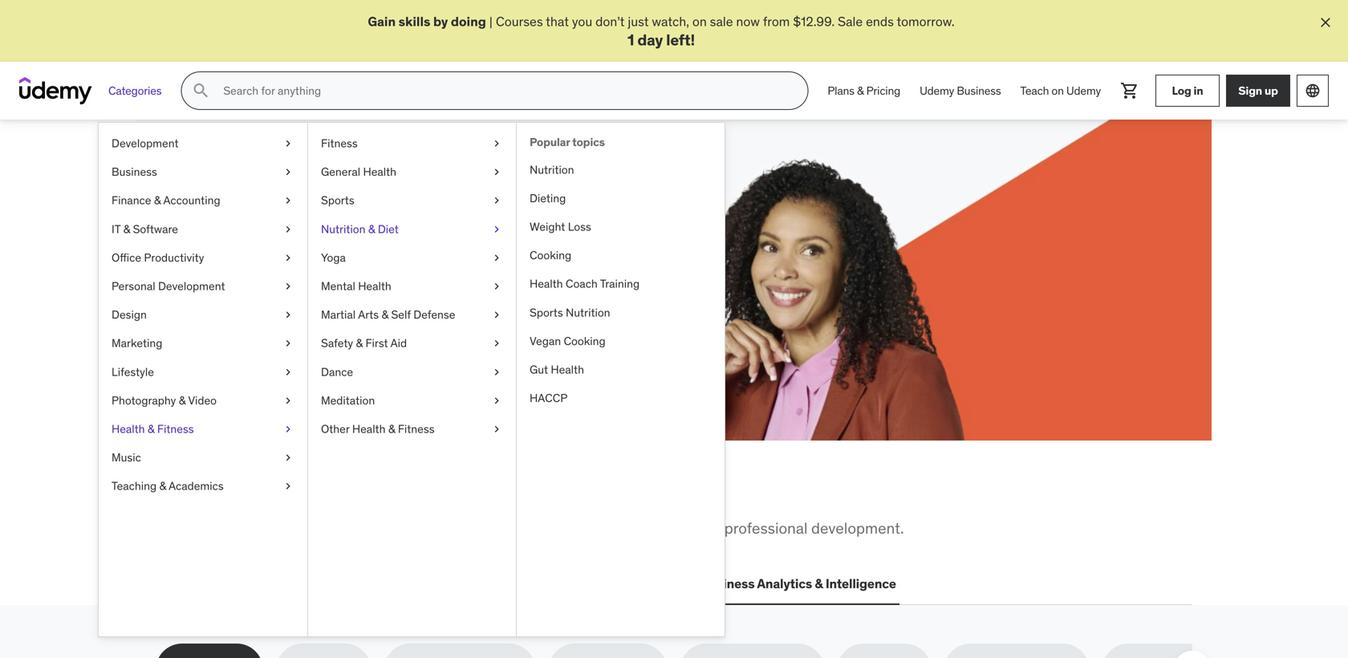 Task type: locate. For each thing, give the bounding box(es) containing it.
udemy right pricing
[[920, 83, 954, 98]]

sports for sports
[[321, 193, 354, 208]]

data science button
[[485, 565, 570, 603]]

1 horizontal spatial $12.99.
[[793, 13, 835, 30]]

1 vertical spatial tomorrow.
[[332, 279, 390, 296]]

yoga link
[[308, 244, 516, 272]]

& right plans
[[857, 83, 864, 98]]

skill
[[317, 261, 339, 278]]

0 horizontal spatial courses
[[214, 261, 261, 278]]

1 horizontal spatial sale
[[838, 13, 863, 30]]

health right "other"
[[352, 422, 386, 436]]

sports inside "nutrition & diet" element
[[530, 305, 563, 320]]

xsmall image for other health & fitness
[[490, 421, 503, 437]]

& inside "link"
[[368, 222, 375, 236]]

photography & video
[[112, 393, 217, 408]]

other
[[321, 422, 350, 436]]

it inside button
[[288, 576, 299, 592]]

0 vertical spatial $12.99.
[[793, 13, 835, 30]]

$12.99. down for
[[228, 279, 270, 296]]

0 horizontal spatial business
[[112, 165, 157, 179]]

cooking down weight
[[530, 248, 572, 263]]

xsmall image inside general health link
[[490, 164, 503, 180]]

1 horizontal spatial in
[[433, 479, 458, 512]]

fitness link
[[308, 129, 516, 158]]

development link
[[99, 129, 307, 158]]

tomorrow. inside learn, practice, succeed (and save) courses for every skill in your learning journey, starting at $12.99. sale ends tomorrow.
[[332, 279, 390, 296]]

music
[[112, 450, 141, 465]]

1 vertical spatial sale
[[273, 279, 298, 296]]

0 horizontal spatial sports
[[321, 193, 354, 208]]

0 horizontal spatial $12.99.
[[228, 279, 270, 296]]

1 horizontal spatial it
[[288, 576, 299, 592]]

& for academics
[[159, 479, 166, 493]]

1 horizontal spatial you
[[572, 13, 593, 30]]

in right log
[[1194, 83, 1204, 98]]

xsmall image for office productivity
[[282, 250, 295, 266]]

xsmall image inside photography & video link
[[282, 393, 295, 409]]

xsmall image inside other health & fitness link
[[490, 421, 503, 437]]

1 vertical spatial you
[[317, 479, 363, 512]]

0 horizontal spatial tomorrow.
[[332, 279, 390, 296]]

day
[[638, 30, 663, 49]]

0 vertical spatial it
[[112, 222, 121, 236]]

1 vertical spatial sports
[[530, 305, 563, 320]]

2 udemy from the left
[[1067, 83, 1101, 98]]

xsmall image inside the design link
[[282, 307, 295, 323]]

1 horizontal spatial ends
[[866, 13, 894, 30]]

xsmall image inside business link
[[282, 164, 295, 180]]

plans & pricing link
[[818, 72, 910, 110]]

$12.99. for save)
[[228, 279, 270, 296]]

sale up plans
[[838, 13, 863, 30]]

dance link
[[308, 358, 516, 387]]

xsmall image for martial arts & self defense
[[490, 307, 503, 323]]

xsmall image inside 'sports' link
[[490, 193, 503, 209]]

0 vertical spatial sale
[[838, 13, 863, 30]]

& right analytics at the right of the page
[[815, 576, 823, 592]]

development
[[112, 136, 179, 151], [158, 279, 225, 294]]

ends
[[866, 13, 894, 30], [301, 279, 329, 296]]

business left teach
[[957, 83, 1001, 98]]

1 vertical spatial courses
[[214, 261, 261, 278]]

it
[[112, 222, 121, 236], [288, 576, 299, 592]]

1 vertical spatial ends
[[301, 279, 329, 296]]

tomorrow. for |
[[897, 13, 955, 30]]

xsmall image for meditation
[[490, 393, 503, 409]]

1 horizontal spatial on
[[1052, 83, 1064, 98]]

professional
[[725, 519, 808, 538]]

in up topics,
[[433, 479, 458, 512]]

xsmall image inside marketing link
[[282, 336, 295, 352]]

you up to
[[317, 479, 363, 512]]

0 vertical spatial sports
[[321, 193, 354, 208]]

business analytics & intelligence
[[701, 576, 896, 592]]

0 horizontal spatial ends
[[301, 279, 329, 296]]

xsmall image for safety & first aid
[[490, 336, 503, 352]]

sign
[[1239, 83, 1263, 98]]

$12.99.
[[793, 13, 835, 30], [228, 279, 270, 296]]

teach on udemy
[[1021, 83, 1101, 98]]

health for other health & fitness
[[352, 422, 386, 436]]

xsmall image for yoga
[[490, 250, 503, 266]]

xsmall image inside the music link
[[282, 450, 295, 466]]

on inside gain skills by doing | courses that you don't just watch, on sale now from $12.99. sale ends tomorrow. 1 day left!
[[693, 13, 707, 30]]

business left analytics at the right of the page
[[701, 576, 755, 592]]

fitness
[[321, 136, 358, 151], [157, 422, 194, 436], [398, 422, 435, 436]]

in up mental health
[[342, 261, 352, 278]]

xsmall image inside mental health link
[[490, 279, 503, 294]]

aid
[[391, 336, 407, 351]]

first
[[366, 336, 388, 351]]

xsmall image for music
[[282, 450, 295, 466]]

it up the office
[[112, 222, 121, 236]]

catalog
[[513, 519, 563, 538]]

health down the 'vegan cooking' on the left of page
[[551, 363, 584, 377]]

xsmall image inside it & software link
[[282, 222, 295, 237]]

xsmall image inside lifestyle link
[[282, 364, 295, 380]]

health up the music
[[112, 422, 145, 436]]

it certifications button
[[285, 565, 386, 603]]

on left sale
[[693, 13, 707, 30]]

martial arts & self defense link
[[308, 301, 516, 329]]

martial
[[321, 308, 356, 322]]

& for diet
[[368, 222, 375, 236]]

xsmall image inside safety & first aid link
[[490, 336, 503, 352]]

xsmall image
[[490, 136, 503, 152], [282, 164, 295, 180], [490, 164, 503, 180], [282, 193, 295, 209], [282, 250, 295, 266], [282, 279, 295, 294], [490, 279, 503, 294], [490, 307, 503, 323], [282, 336, 295, 352], [490, 336, 503, 352], [282, 421, 295, 437]]

choose a language image
[[1305, 83, 1321, 99]]

(and
[[214, 222, 269, 255]]

1 horizontal spatial courses
[[496, 13, 543, 30]]

other health & fitness
[[321, 422, 435, 436]]

2 vertical spatial skills
[[318, 519, 352, 538]]

& for fitness
[[148, 422, 155, 436]]

safety & first aid link
[[308, 329, 516, 358]]

development down office productivity link
[[158, 279, 225, 294]]

courses inside learn, practice, succeed (and save) courses for every skill in your learning journey, starting at $12.99. sale ends tomorrow.
[[214, 261, 261, 278]]

sale for save)
[[273, 279, 298, 296]]

tomorrow. down the your
[[332, 279, 390, 296]]

critical
[[195, 519, 240, 538]]

one
[[463, 479, 509, 512]]

0 horizontal spatial it
[[112, 222, 121, 236]]

0 vertical spatial business
[[957, 83, 1001, 98]]

xsmall image inside martial arts & self defense link
[[490, 307, 503, 323]]

in
[[1194, 83, 1204, 98], [342, 261, 352, 278], [433, 479, 458, 512]]

0 vertical spatial skills
[[399, 13, 431, 30]]

1 vertical spatial nutrition
[[321, 222, 366, 236]]

& left the diet
[[368, 222, 375, 236]]

health left the coach
[[530, 277, 563, 291]]

xsmall image inside finance & accounting link
[[282, 193, 295, 209]]

it for it certifications
[[288, 576, 299, 592]]

teach
[[1021, 83, 1049, 98]]

1 horizontal spatial tomorrow.
[[897, 13, 955, 30]]

you right that
[[572, 13, 593, 30]]

0 vertical spatial tomorrow.
[[897, 13, 955, 30]]

& left first
[[356, 336, 363, 351]]

other health & fitness link
[[308, 415, 516, 444]]

0 horizontal spatial udemy
[[920, 83, 954, 98]]

business up finance
[[112, 165, 157, 179]]

$12.99. right from
[[793, 13, 835, 30]]

& for pricing
[[857, 83, 864, 98]]

health right general
[[363, 165, 397, 179]]

yoga
[[321, 250, 346, 265]]

xsmall image for marketing
[[282, 336, 295, 352]]

nutrition up yoga
[[321, 222, 366, 236]]

in inside learn, practice, succeed (and save) courses for every skill in your learning journey, starting at $12.99. sale ends tomorrow.
[[342, 261, 352, 278]]

science
[[519, 576, 567, 592]]

the
[[198, 479, 239, 512]]

1 vertical spatial it
[[288, 576, 299, 592]]

xsmall image for teaching & academics
[[282, 479, 295, 494]]

0 horizontal spatial skills
[[243, 479, 312, 512]]

sale inside gain skills by doing | courses that you don't just watch, on sale now from $12.99. sale ends tomorrow. 1 day left!
[[838, 13, 863, 30]]

0 horizontal spatial you
[[317, 479, 363, 512]]

arts
[[358, 308, 379, 322]]

sports for sports nutrition
[[530, 305, 563, 320]]

& down photography
[[148, 422, 155, 436]]

2 horizontal spatial skills
[[399, 13, 431, 30]]

save)
[[274, 222, 338, 255]]

$12.99. for |
[[793, 13, 835, 30]]

xsmall image for development
[[282, 136, 295, 152]]

submit search image
[[191, 81, 211, 100]]

topics,
[[438, 519, 483, 538]]

courses inside gain skills by doing | courses that you don't just watch, on sale now from $12.99. sale ends tomorrow. 1 day left!
[[496, 13, 543, 30]]

0 vertical spatial courses
[[496, 13, 543, 30]]

& for first
[[356, 336, 363, 351]]

it & software
[[112, 222, 178, 236]]

& inside button
[[815, 576, 823, 592]]

$12.99. inside learn, practice, succeed (and save) courses for every skill in your learning journey, starting at $12.99. sale ends tomorrow.
[[228, 279, 270, 296]]

udemy
[[920, 83, 954, 98], [1067, 83, 1101, 98]]

nutrition down popular
[[530, 163, 574, 177]]

learn,
[[214, 190, 297, 223]]

udemy business
[[920, 83, 1001, 98]]

xsmall image inside health & fitness link
[[282, 421, 295, 437]]

xsmall image inside 'fitness' link
[[490, 136, 503, 152]]

& for accounting
[[154, 193, 161, 208]]

ends down skill
[[301, 279, 329, 296]]

& right teaching
[[159, 479, 166, 493]]

1 vertical spatial skills
[[243, 479, 312, 512]]

dieting link
[[517, 184, 725, 213]]

dance
[[321, 365, 353, 379]]

0 horizontal spatial sale
[[273, 279, 298, 296]]

log in link
[[1156, 75, 1220, 107]]

analytics
[[757, 576, 812, 592]]

development.
[[812, 519, 904, 538]]

skills left to
[[318, 519, 352, 538]]

business inside button
[[701, 576, 755, 592]]

mental health link
[[308, 272, 516, 301]]

nutrition
[[530, 163, 574, 177], [321, 222, 366, 236], [566, 305, 610, 320]]

vegan
[[530, 334, 561, 348]]

fitness down meditation link
[[398, 422, 435, 436]]

& right finance
[[154, 193, 161, 208]]

xsmall image inside teaching & academics link
[[282, 479, 295, 494]]

1 horizontal spatial skills
[[318, 519, 352, 538]]

1 horizontal spatial business
[[701, 576, 755, 592]]

0 vertical spatial in
[[1194, 83, 1204, 98]]

fitness up general
[[321, 136, 358, 151]]

1 vertical spatial in
[[342, 261, 352, 278]]

1 vertical spatial cooking
[[564, 334, 606, 348]]

sale down every
[[273, 279, 298, 296]]

nutrition inside "link"
[[321, 222, 366, 236]]

plans
[[828, 83, 855, 98]]

office productivity link
[[99, 244, 307, 272]]

courses right |
[[496, 13, 543, 30]]

0 horizontal spatial in
[[342, 261, 352, 278]]

& up the office
[[123, 222, 130, 236]]

on right teach
[[1052, 83, 1064, 98]]

xsmall image
[[282, 136, 295, 152], [490, 193, 503, 209], [282, 222, 295, 237], [490, 222, 503, 237], [490, 250, 503, 266], [282, 307, 295, 323], [282, 364, 295, 380], [490, 364, 503, 380], [282, 393, 295, 409], [490, 393, 503, 409], [490, 421, 503, 437], [282, 450, 295, 466], [282, 479, 295, 494]]

defense
[[414, 308, 455, 322]]

0 vertical spatial ends
[[866, 13, 894, 30]]

0 vertical spatial you
[[572, 13, 593, 30]]

courses up at
[[214, 261, 261, 278]]

xsmall image for general health
[[490, 164, 503, 180]]

& left video
[[179, 393, 186, 408]]

1 vertical spatial $12.99.
[[228, 279, 270, 296]]

tomorrow. inside gain skills by doing | courses that you don't just watch, on sale now from $12.99. sale ends tomorrow. 1 day left!
[[897, 13, 955, 30]]

ends up pricing
[[866, 13, 894, 30]]

ends inside learn, practice, succeed (and save) courses for every skill in your learning journey, starting at $12.99. sale ends tomorrow.
[[301, 279, 329, 296]]

fitness down photography & video
[[157, 422, 194, 436]]

office
[[112, 250, 141, 265]]

academics
[[169, 479, 224, 493]]

2 vertical spatial business
[[701, 576, 755, 592]]

xsmall image inside yoga link
[[490, 250, 503, 266]]

& for video
[[179, 393, 186, 408]]

udemy image
[[19, 77, 92, 105]]

nutrition down health coach training
[[566, 305, 610, 320]]

1 vertical spatial business
[[112, 165, 157, 179]]

$12.99. inside gain skills by doing | courses that you don't just watch, on sale now from $12.99. sale ends tomorrow. 1 day left!
[[793, 13, 835, 30]]

starting
[[481, 261, 525, 278]]

sign up
[[1239, 83, 1278, 98]]

gain skills by doing | courses that you don't just watch, on sale now from $12.99. sale ends tomorrow. 1 day left!
[[368, 13, 955, 49]]

1 horizontal spatial udemy
[[1067, 83, 1101, 98]]

2 horizontal spatial business
[[957, 83, 1001, 98]]

plans & pricing
[[828, 83, 901, 98]]

0 vertical spatial nutrition
[[530, 163, 574, 177]]

&
[[857, 83, 864, 98], [154, 193, 161, 208], [123, 222, 130, 236], [368, 222, 375, 236], [382, 308, 389, 322], [356, 336, 363, 351], [179, 393, 186, 408], [148, 422, 155, 436], [388, 422, 395, 436], [159, 479, 166, 493], [815, 576, 823, 592]]

tomorrow. up udemy business in the right of the page
[[897, 13, 955, 30]]

sale inside learn, practice, succeed (and save) courses for every skill in your learning journey, starting at $12.99. sale ends tomorrow.
[[273, 279, 298, 296]]

0 vertical spatial on
[[693, 13, 707, 30]]

it left certifications
[[288, 576, 299, 592]]

2 horizontal spatial in
[[1194, 83, 1204, 98]]

journey,
[[433, 261, 478, 278]]

health for mental health
[[358, 279, 392, 294]]

xsmall image inside dance link
[[490, 364, 503, 380]]

1 vertical spatial development
[[158, 279, 225, 294]]

1 horizontal spatial sports
[[530, 305, 563, 320]]

development down categories dropdown button
[[112, 136, 179, 151]]

software
[[133, 222, 178, 236]]

all the skills you need in one place from critical workplace skills to technical topics, our catalog supports well-rounded professional development.
[[156, 479, 904, 538]]

1 udemy from the left
[[920, 83, 954, 98]]

skills left by
[[399, 13, 431, 30]]

workplace
[[244, 519, 314, 538]]

skills up "workplace"
[[243, 479, 312, 512]]

sports up vegan
[[530, 305, 563, 320]]

xsmall image inside nutrition & diet "link"
[[490, 222, 503, 237]]

in inside 'link'
[[1194, 83, 1204, 98]]

udemy left shopping cart with 0 items image
[[1067, 83, 1101, 98]]

personal development link
[[99, 272, 307, 301]]

xsmall image for health & fitness
[[282, 421, 295, 437]]

xsmall image inside personal development link
[[282, 279, 295, 294]]

weight
[[530, 220, 565, 234]]

ends inside gain skills by doing | courses that you don't just watch, on sale now from $12.99. sale ends tomorrow. 1 day left!
[[866, 13, 894, 30]]

sports nutrition link
[[517, 299, 725, 327]]

on
[[693, 13, 707, 30], [1052, 83, 1064, 98]]

you inside all the skills you need in one place from critical workplace skills to technical topics, our catalog supports well-rounded professional development.
[[317, 479, 363, 512]]

left!
[[666, 30, 695, 49]]

courses for doing
[[496, 13, 543, 30]]

health down the your
[[358, 279, 392, 294]]

0 horizontal spatial on
[[693, 13, 707, 30]]

mental
[[321, 279, 355, 294]]

intelligence
[[826, 576, 896, 592]]

xsmall image inside development link
[[282, 136, 295, 152]]

health
[[363, 165, 397, 179], [530, 277, 563, 291], [358, 279, 392, 294], [551, 363, 584, 377], [112, 422, 145, 436], [352, 422, 386, 436]]

sports down general
[[321, 193, 354, 208]]

udemy inside teach on udemy link
[[1067, 83, 1101, 98]]

health & fitness
[[112, 422, 194, 436]]

& for software
[[123, 222, 130, 236]]

xsmall image inside meditation link
[[490, 393, 503, 409]]

xsmall image inside office productivity link
[[282, 250, 295, 266]]

2 vertical spatial in
[[433, 479, 458, 512]]

cooking down sports nutrition
[[564, 334, 606, 348]]

teach on udemy link
[[1011, 72, 1111, 110]]

now
[[736, 13, 760, 30]]

business analytics & intelligence button
[[697, 565, 900, 603]]



Task type: vqa. For each thing, say whether or not it's contained in the screenshot.
powerpoint
no



Task type: describe. For each thing, give the bounding box(es) containing it.
|
[[489, 13, 493, 30]]

gut health
[[530, 363, 584, 377]]

data
[[488, 576, 516, 592]]

vegan cooking link
[[517, 327, 725, 356]]

teaching
[[112, 479, 157, 493]]

xsmall image for fitness
[[490, 136, 503, 152]]

sports nutrition
[[530, 305, 610, 320]]

well-
[[631, 519, 664, 538]]

ends for save)
[[301, 279, 329, 296]]

haccp link
[[517, 384, 725, 413]]

teaching & academics
[[112, 479, 224, 493]]

xsmall image for photography & video
[[282, 393, 295, 409]]

meditation link
[[308, 387, 516, 415]]

just
[[628, 13, 649, 30]]

video
[[188, 393, 217, 408]]

sale
[[710, 13, 733, 30]]

dieting
[[530, 191, 566, 206]]

that
[[546, 13, 569, 30]]

0 horizontal spatial fitness
[[157, 422, 194, 436]]

& down meditation link
[[388, 422, 395, 436]]

general health
[[321, 165, 397, 179]]

xsmall image for business
[[282, 164, 295, 180]]

from
[[156, 519, 191, 538]]

xsmall image for sports
[[490, 193, 503, 209]]

don't
[[596, 13, 625, 30]]

udemy business link
[[910, 72, 1011, 110]]

xsmall image for it & software
[[282, 222, 295, 237]]

xsmall image for lifestyle
[[282, 364, 295, 380]]

weight loss link
[[517, 213, 725, 241]]

topics
[[572, 135, 605, 149]]

sign up link
[[1226, 75, 1291, 107]]

close image
[[1318, 14, 1334, 31]]

health coach training
[[530, 277, 640, 291]]

1 horizontal spatial fitness
[[321, 136, 358, 151]]

succeed
[[416, 190, 516, 223]]

nutrition & diet element
[[516, 123, 725, 637]]

for
[[264, 261, 280, 278]]

udemy inside udemy business link
[[920, 83, 954, 98]]

ends for |
[[866, 13, 894, 30]]

health for general health
[[363, 165, 397, 179]]

xsmall image for personal development
[[282, 279, 295, 294]]

at
[[214, 279, 225, 296]]

coach
[[566, 277, 598, 291]]

log in
[[1172, 83, 1204, 98]]

health for gut health
[[551, 363, 584, 377]]

xsmall image for nutrition & diet
[[490, 222, 503, 237]]

skills inside gain skills by doing | courses that you don't just watch, on sale now from $12.99. sale ends tomorrow. 1 day left!
[[399, 13, 431, 30]]

in inside all the skills you need in one place from critical workplace skills to technical topics, our catalog supports well-rounded professional development.
[[433, 479, 458, 512]]

by
[[433, 13, 448, 30]]

photography & video link
[[99, 387, 307, 415]]

data science
[[488, 576, 567, 592]]

vegan cooking
[[530, 334, 606, 348]]

1 vertical spatial on
[[1052, 83, 1064, 98]]

it for it & software
[[112, 222, 121, 236]]

music link
[[99, 444, 307, 472]]

Search for anything text field
[[220, 77, 788, 105]]

nutrition & diet
[[321, 222, 399, 236]]

xsmall image for dance
[[490, 364, 503, 380]]

photography
[[112, 393, 176, 408]]

xsmall image for design
[[282, 307, 295, 323]]

business for business analytics & intelligence
[[701, 576, 755, 592]]

weight loss
[[530, 220, 591, 234]]

tomorrow. for save)
[[332, 279, 390, 296]]

teaching & academics link
[[99, 472, 307, 501]]

2 horizontal spatial fitness
[[398, 422, 435, 436]]

to
[[355, 519, 369, 538]]

office productivity
[[112, 250, 204, 265]]

design link
[[99, 301, 307, 329]]

haccp
[[530, 391, 568, 406]]

marketing
[[112, 336, 162, 351]]

health coach training link
[[517, 270, 725, 299]]

supports
[[567, 519, 627, 538]]

pricing
[[867, 83, 901, 98]]

place
[[514, 479, 580, 512]]

general
[[321, 165, 360, 179]]

0 vertical spatial development
[[112, 136, 179, 151]]

your
[[356, 261, 380, 278]]

diet
[[378, 222, 399, 236]]

cooking link
[[517, 241, 725, 270]]

categories button
[[99, 72, 171, 110]]

nutrition & diet link
[[308, 215, 516, 244]]

xsmall image for finance & accounting
[[282, 193, 295, 209]]

gut
[[530, 363, 548, 377]]

safety
[[321, 336, 353, 351]]

lifestyle link
[[99, 358, 307, 387]]

nutrition for nutrition & diet
[[321, 222, 366, 236]]

it & software link
[[99, 215, 307, 244]]

health & fitness link
[[99, 415, 307, 444]]

0 vertical spatial cooking
[[530, 248, 572, 263]]

nutrition for nutrition
[[530, 163, 574, 177]]

sports link
[[308, 187, 516, 215]]

design
[[112, 308, 147, 322]]

need
[[367, 479, 429, 512]]

popular
[[530, 135, 570, 149]]

finance & accounting link
[[99, 187, 307, 215]]

courses for (and
[[214, 261, 261, 278]]

all
[[156, 479, 193, 512]]

business for business
[[112, 165, 157, 179]]

up
[[1265, 83, 1278, 98]]

our
[[487, 519, 509, 538]]

learning
[[383, 261, 430, 278]]

meditation
[[321, 393, 375, 408]]

general health link
[[308, 158, 516, 187]]

technical
[[372, 519, 434, 538]]

gain
[[368, 13, 396, 30]]

shopping cart with 0 items image
[[1121, 81, 1140, 100]]

productivity
[[144, 250, 204, 265]]

xsmall image for mental health
[[490, 279, 503, 294]]

you inside gain skills by doing | courses that you don't just watch, on sale now from $12.99. sale ends tomorrow. 1 day left!
[[572, 13, 593, 30]]

personal development
[[112, 279, 225, 294]]

2 vertical spatial nutrition
[[566, 305, 610, 320]]

log
[[1172, 83, 1192, 98]]

sale for |
[[838, 13, 863, 30]]

& left the self on the top left
[[382, 308, 389, 322]]



